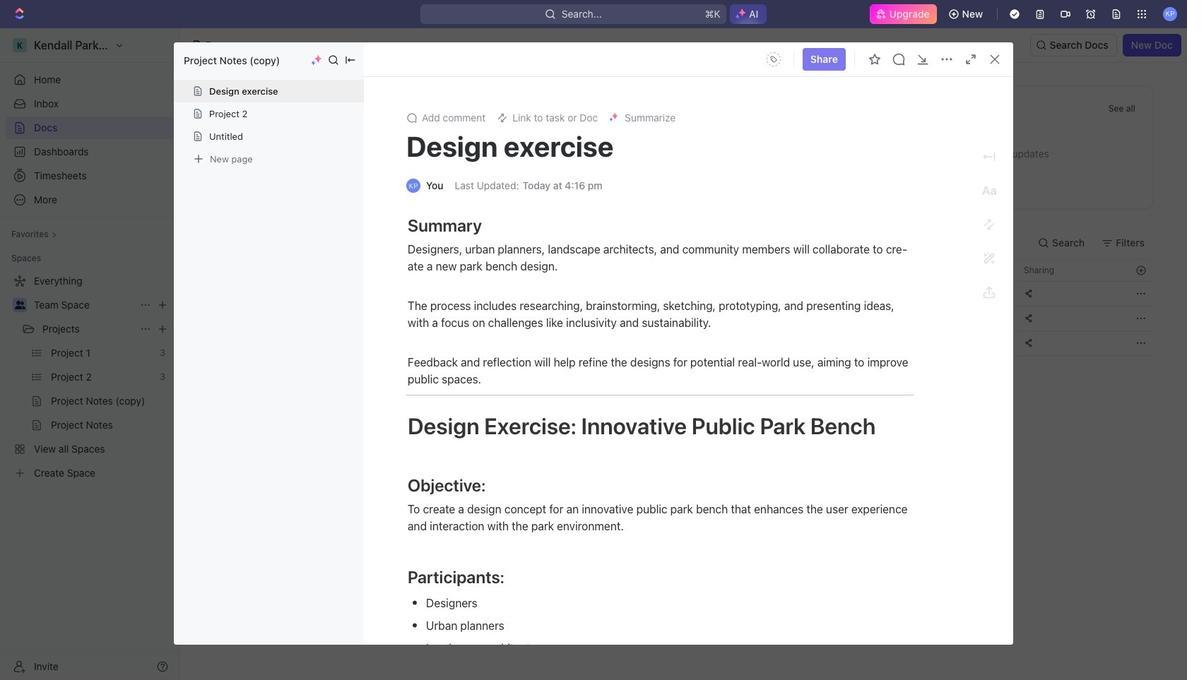 Task type: describe. For each thing, give the bounding box(es) containing it.
1 row from the top
[[214, 259, 1154, 282]]

3 row from the top
[[214, 306, 1154, 332]]

4 row from the top
[[214, 331, 1154, 356]]

sidebar navigation
[[0, 28, 180, 681]]

no favorited docs image
[[656, 118, 712, 174]]

2 row from the top
[[214, 281, 1154, 307]]

user group image
[[14, 301, 25, 310]]



Task type: vqa. For each thing, say whether or not it's contained in the screenshot.
2nd row
yes



Task type: locate. For each thing, give the bounding box(es) containing it.
row
[[214, 259, 1154, 282], [214, 281, 1154, 307], [214, 306, 1154, 332], [214, 331, 1154, 356]]

tab list
[[214, 226, 565, 259]]

dropdown menu image
[[763, 48, 785, 71]]

cell
[[484, 282, 626, 306], [790, 282, 903, 306], [903, 282, 1016, 306], [903, 307, 1016, 331], [484, 332, 626, 356], [903, 332, 1016, 356]]

tree inside sidebar navigation
[[6, 270, 174, 485]]

tree
[[6, 270, 174, 485]]

table
[[214, 259, 1154, 356]]



